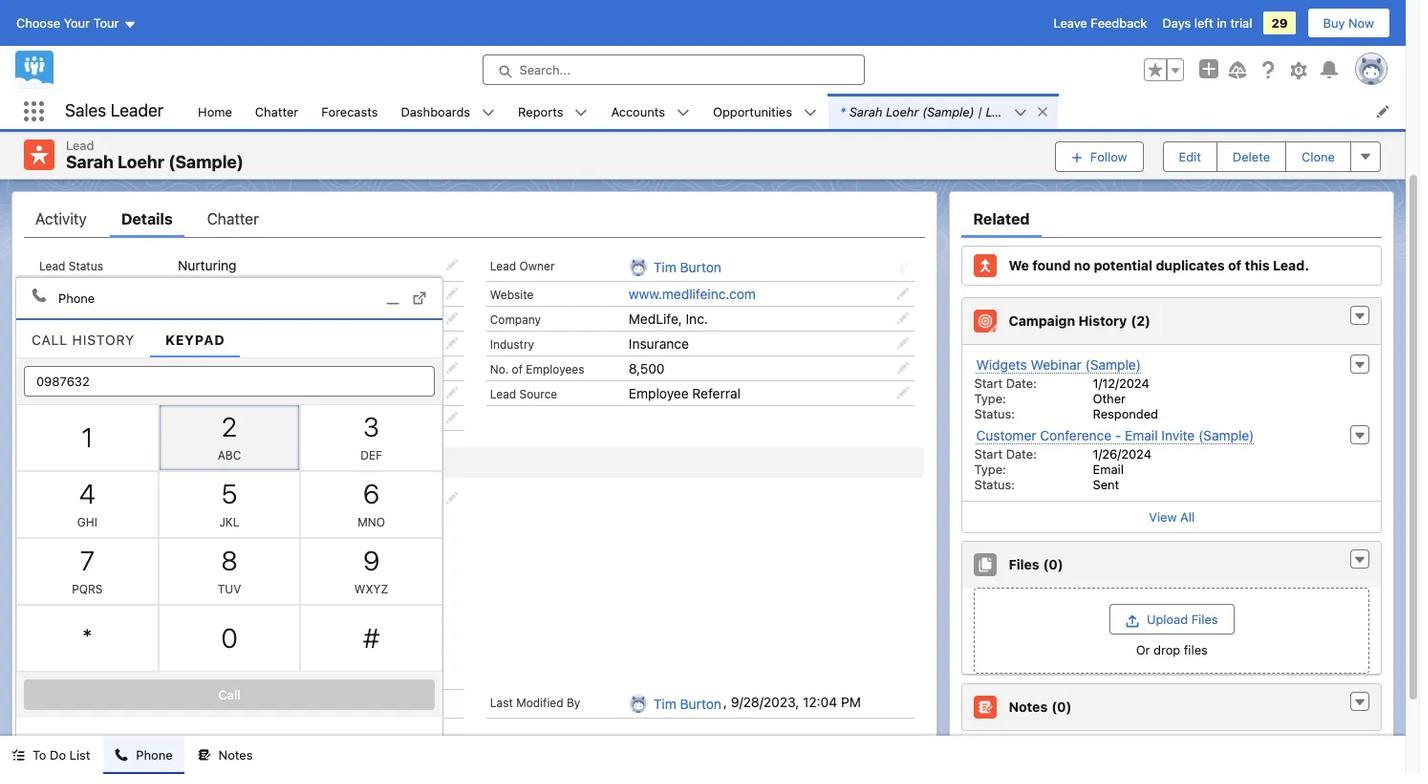 Task type: vqa. For each thing, say whether or not it's contained in the screenshot.
Preconfigured Sales Cloud Dashboards
no



Task type: locate. For each thing, give the bounding box(es) containing it.
loehr inside list item
[[886, 104, 919, 119]]

of
[[1229, 258, 1242, 274], [512, 363, 523, 377]]

by
[[85, 696, 99, 711], [567, 696, 581, 711]]

call history link
[[16, 320, 150, 357]]

0 button
[[158, 605, 301, 672]]

,
[[273, 695, 277, 711], [724, 695, 728, 711]]

or
[[1137, 643, 1151, 658]]

choose
[[16, 15, 60, 31]]

667- down home
[[188, 141, 219, 157]]

phone left notes "button"
[[136, 748, 173, 763]]

tab panel
[[16, 358, 443, 735]]

address
[[56, 454, 107, 471], [39, 493, 83, 507]]

0 vertical spatial title
[[28, 83, 51, 98]]

6389 for 8,500
[[257, 361, 290, 377]]

1 vertical spatial chatter link
[[207, 200, 259, 238]]

loehr up '(for'
[[886, 104, 919, 119]]

sarah right lead icon
[[66, 152, 114, 172]]

* down leads.
[[840, 104, 846, 119]]

0 horizontal spatial by
[[85, 696, 99, 711]]

1 horizontal spatial of
[[1229, 258, 1242, 274]]

view all link
[[963, 501, 1382, 533]]

1 pm from the left
[[390, 695, 410, 711]]

0 vertical spatial chatter link
[[244, 94, 310, 129]]

clone
[[1302, 149, 1336, 164]]

(800) for 8,500
[[188, 361, 223, 377]]

status up name
[[69, 259, 103, 274]]

phone inside 'phone' button
[[136, 748, 173, 763]]

widgets webinar (sample)
[[977, 357, 1142, 373]]

status right current
[[1313, 17, 1350, 32]]

date: for customer
[[1007, 447, 1037, 462]]

1 horizontal spatial files
[[1192, 612, 1219, 627]]

, 9/28/2023, 12:04 pm for last modified by
[[724, 695, 861, 711]]

address up ghi
[[39, 493, 83, 507]]

0 vertical spatial *
[[840, 104, 846, 119]]

lead down 'no.'
[[490, 387, 516, 402]]

1 up cold
[[178, 386, 184, 402]]

0 vertical spatial status:
[[975, 407, 1016, 422]]

your down information
[[817, 138, 843, 153]]

1 , 9/28/2023, 12:04 pm from the left
[[273, 695, 410, 711]]

0 horizontal spatial lead
[[872, 100, 897, 115]]

0 horizontal spatial , 9/28/2023, 12:04 pm
[[273, 695, 410, 711]]

1 vertical spatial 6389
[[257, 361, 290, 377]]

-
[[1116, 428, 1122, 444]]

phone up mobile
[[39, 363, 73, 377]]

date: down widgets
[[1007, 376, 1037, 391]]

sarah for sarah loehr (sample) | lead
[[850, 104, 883, 119]]

type:
[[975, 391, 1007, 407], [975, 462, 1007, 477]]

widgets webinar (sample) link
[[977, 357, 1142, 374]]

text default image for custom links
[[33, 743, 49, 759]]

tim burton for lead owner
[[654, 259, 722, 276]]

1 horizontal spatial sarah
[[850, 104, 883, 119]]

accounts
[[611, 104, 666, 119]]

2 vertical spatial 1 (800) 667-6389 link
[[178, 386, 290, 402]]

0 vertical spatial status
[[1313, 17, 1350, 32]]

(sample) left the | in the top of the page
[[923, 104, 975, 119]]

lead for source
[[490, 387, 516, 402]]

files
[[1009, 557, 1040, 573], [1192, 612, 1219, 627]]

* button
[[16, 605, 158, 672]]

title for company
[[39, 313, 63, 327]]

0 vertical spatial loehr
[[886, 104, 919, 119]]

email down customer conference - email invite (sample) link
[[1093, 462, 1124, 477]]

2 vertical spatial 667-
[[226, 386, 257, 402]]

1 vertical spatial (800)
[[188, 361, 223, 377]]

days left in trial
[[1163, 15, 1253, 31]]

1 vertical spatial edit
[[1180, 149, 1202, 164]]

start down customer
[[975, 447, 1003, 462]]

1 horizontal spatial *
[[840, 104, 846, 119]]

text default image inside related tab panel
[[1354, 554, 1367, 567]]

lead up website
[[490, 259, 516, 274]]

2 9/28/2023, from the left
[[731, 695, 800, 711]]

to
[[33, 748, 46, 763]]

0 horizontal spatial files
[[1009, 557, 1040, 573]]

start for widgets webinar (sample)
[[975, 376, 1003, 391]]

1 vertical spatial (0)
[[1052, 699, 1072, 716]]

email
[[28, 112, 57, 126], [39, 338, 68, 352], [1126, 428, 1159, 444], [1093, 462, 1124, 477]]

1 vertical spatial chatter
[[207, 211, 259, 228]]

type: for widgets webinar (sample)
[[975, 391, 1007, 407]]

status: up customer
[[975, 407, 1016, 422]]

notes inside related tab panel
[[1009, 699, 1048, 716]]

1 start from the top
[[975, 376, 1003, 391]]

address for address information
[[56, 454, 107, 471]]

notes (0)
[[1009, 699, 1072, 716]]

5 jkl
[[219, 478, 240, 529]]

call
[[32, 331, 68, 348]]

1 horizontal spatial pm
[[841, 695, 861, 711]]

0 vertical spatial 667-
[[188, 141, 219, 157]]

1 (800) 667-6389
[[140, 141, 252, 157], [178, 361, 290, 377], [178, 386, 290, 402]]

1 vertical spatial address
[[39, 493, 83, 507]]

text default image inside notes "button"
[[198, 749, 211, 762]]

0 vertical spatial the
[[849, 100, 868, 115]]

notes for notes
[[219, 748, 253, 763]]

2 your from the left
[[1246, 138, 1272, 153]]

info@salesforce.com link up lead sarah loehr (sample)
[[127, 112, 255, 128]]

edit no. of employees image
[[896, 362, 910, 375]]

list item containing *
[[829, 94, 1059, 129]]

1 vertical spatial status
[[69, 259, 103, 274]]

2 , 9/28/2023, 12:04 pm from the left
[[724, 695, 861, 711]]

text default image inside phone link
[[32, 287, 47, 303]]

text default image
[[1037, 105, 1050, 118], [482, 106, 495, 119], [575, 106, 588, 119], [804, 106, 818, 119], [1015, 106, 1028, 119], [1354, 310, 1367, 324], [1354, 697, 1367, 710], [11, 749, 25, 762], [115, 749, 129, 762]]

1 horizontal spatial , 9/28/2023, 12:04 pm
[[724, 695, 861, 711]]

files
[[1185, 643, 1208, 658]]

0 vertical spatial contact
[[781, 100, 826, 115]]

start date: for widgets
[[975, 376, 1037, 391]]

sarah inside lead sarah loehr (sample)
[[66, 152, 114, 172]]

2 vertical spatial (800)
[[188, 386, 223, 402]]

* down pqrs
[[82, 622, 93, 654]]

0 vertical spatial of
[[1229, 258, 1242, 274]]

info@salesforce.com up lead sarah loehr (sample)
[[127, 112, 255, 128]]

follow button
[[1056, 141, 1144, 172]]

current
[[1266, 17, 1309, 32]]

mobile
[[39, 387, 75, 402]]

1 horizontal spatial your
[[1246, 138, 1272, 153]]

0 horizontal spatial your
[[817, 138, 843, 153]]

Enter phone number... text field
[[24, 366, 435, 396]]

jones
[[207, 491, 244, 507]]

2 type: from the top
[[975, 462, 1007, 477]]

1 vertical spatial status:
[[975, 477, 1016, 493]]

1 vertical spatial start date:
[[975, 447, 1037, 462]]

1 horizontal spatial 9/28/2023,
[[731, 695, 800, 711]]

* for * sarah loehr (sample) | lead
[[840, 104, 846, 119]]

source
[[520, 387, 558, 402]]

text default image inside "to do list" button
[[11, 749, 25, 762]]

2 date: from the top
[[1007, 447, 1037, 462]]

view all
[[1150, 510, 1195, 525]]

1 horizontal spatial 12:04
[[803, 695, 838, 711]]

burton for last modified by
[[680, 696, 722, 713]]

1 horizontal spatial loehr
[[886, 104, 919, 119]]

0 vertical spatial lead
[[872, 100, 897, 115]]

1 12:04 from the left
[[352, 695, 387, 711]]

(0) for files (0)
[[1044, 557, 1064, 573]]

chatter link up "nurturing"
[[207, 200, 259, 238]]

1 horizontal spatial by
[[567, 696, 581, 711]]

loehr inside lead sarah loehr (sample)
[[118, 152, 165, 172]]

0 horizontal spatial sarah
[[66, 152, 114, 172]]

0 vertical spatial sarah
[[850, 104, 883, 119]]

1 vertical spatial info@salesforce.com link
[[178, 336, 307, 352]]

(800)
[[150, 141, 185, 157], [188, 361, 223, 377], [188, 386, 223, 402]]

0 horizontal spatial pm
[[390, 695, 410, 711]]

text default image inside the custom links dropdown button
[[33, 743, 49, 759]]

a down promising
[[770, 100, 777, 115]]

2 start date: from the top
[[975, 447, 1037, 462]]

(800) for employee referral
[[188, 386, 223, 402]]

edit email image
[[445, 337, 459, 350]]

1 horizontal spatial new
[[244, 507, 271, 523]]

phone down lead status
[[58, 290, 95, 306]]

(sample) inside lead sarah loehr (sample)
[[168, 152, 244, 172]]

buy now
[[1324, 15, 1375, 31]]

1 horizontal spatial edit
[[1180, 149, 1202, 164]]

email inside customer conference - email invite (sample) link
[[1126, 428, 1159, 444]]

1 horizontal spatial status
[[1313, 17, 1350, 32]]

opportunities list item
[[702, 94, 829, 129]]

1 horizontal spatial ,
[[724, 695, 728, 711]]

1 horizontal spatial the
[[920, 119, 939, 134]]

0 vertical spatial type:
[[975, 391, 1007, 407]]

notes for notes (0)
[[1009, 699, 1048, 716]]

info@salesforce.com link down system administrator
[[178, 336, 307, 352]]

info@salesforce.com down system administrator
[[178, 336, 307, 352]]

1 (800) 667-6389 down home
[[140, 141, 252, 157]]

0 vertical spatial files
[[1009, 557, 1040, 573]]

edit phone image
[[445, 362, 459, 375]]

0 vertical spatial start
[[975, 376, 1003, 391]]

0 vertical spatial date:
[[1007, 376, 1037, 391]]

4 ghi
[[77, 478, 97, 529]]

lead
[[872, 100, 897, 115], [942, 119, 967, 134]]

info@salesforce.com link
[[127, 112, 255, 128], [178, 336, 307, 352]]

of right 'no.'
[[512, 363, 523, 377]]

2 by from the left
[[567, 696, 581, 711]]

chatter link right home
[[244, 94, 310, 129]]

1 (800) 667-6389 link down keypad
[[178, 361, 290, 377]]

email right -
[[1126, 428, 1159, 444]]

opportunities
[[713, 104, 793, 119]]

1 vertical spatial of
[[512, 363, 523, 377]]

by right created
[[85, 696, 99, 711]]

1 (800) 667-6389 link up 2
[[178, 386, 290, 402]]

tab list
[[24, 200, 926, 238]]

tim
[[654, 259, 677, 276], [203, 696, 226, 713], [654, 696, 677, 713]]

1 horizontal spatial for
[[797, 138, 813, 153]]

phone dialog
[[15, 277, 444, 736]]

edit industry image
[[896, 337, 910, 350]]

1 vertical spatial notes
[[219, 748, 253, 763]]

1 (800) 667-6389 for 8,500
[[178, 361, 290, 377]]

lead up name
[[39, 259, 65, 274]]

notes inside notes "button"
[[219, 748, 253, 763]]

1 by from the left
[[85, 696, 99, 711]]

0 horizontal spatial loehr
[[118, 152, 165, 172]]

def
[[361, 448, 382, 462]]

chatter up "nurturing"
[[207, 211, 259, 228]]

* for *
[[82, 622, 93, 654]]

text default image
[[677, 106, 690, 119], [32, 287, 47, 303], [1354, 554, 1367, 567], [33, 743, 49, 759], [198, 749, 211, 762]]

0 vertical spatial a
[[770, 100, 777, 115]]

contact up plan
[[785, 119, 830, 134]]

1 start date: from the top
[[975, 376, 1037, 391]]

responded
[[1093, 407, 1159, 422]]

0 horizontal spatial *
[[82, 622, 93, 654]]

for up promising
[[765, 46, 784, 63]]

status: down customer
[[975, 477, 1016, 493]]

drop
[[1154, 643, 1181, 658]]

chatter right home link
[[255, 104, 299, 119]]

for
[[765, 46, 784, 63], [829, 100, 846, 115], [797, 138, 813, 153]]

for right plan
[[797, 138, 813, 153]]

address inside dropdown button
[[56, 454, 107, 471]]

new right jkl
[[244, 507, 271, 523]]

1 up address information
[[82, 421, 93, 453]]

reports list item
[[507, 94, 600, 129]]

edit left guidance
[[665, 48, 688, 63]]

lead down sales
[[66, 138, 94, 153]]

information
[[833, 119, 901, 134]]

1 type: from the top
[[975, 391, 1007, 407]]

status:
[[975, 407, 1016, 422], [975, 477, 1016, 493]]

1 date: from the top
[[1007, 376, 1037, 391]]

the right 'to'
[[920, 119, 939, 134]]

1 vertical spatial the
[[920, 119, 939, 134]]

a left plan
[[758, 138, 765, 153]]

title for email
[[28, 83, 51, 98]]

1 (800) 667-6389 for employee referral
[[178, 386, 290, 402]]

list containing home
[[187, 94, 1407, 129]]

list
[[69, 748, 90, 763]]

2 start from the top
[[975, 447, 1003, 462]]

(sample) inside list
[[923, 104, 975, 119]]

1 vertical spatial start
[[975, 447, 1003, 462]]

sarah inside list item
[[850, 104, 883, 119]]

1 (800) 667-6389 down keypad
[[178, 361, 290, 377]]

title up call
[[39, 313, 63, 327]]

for down leads.
[[829, 100, 846, 115]]

lead right the | in the top of the page
[[986, 104, 1014, 119]]

1 vertical spatial 667-
[[226, 361, 257, 377]]

call history
[[32, 331, 135, 348]]

1 vertical spatial *
[[82, 622, 93, 654]]

created
[[39, 696, 82, 711]]

(sample) down home
[[168, 152, 244, 172]]

0 vertical spatial notes
[[1009, 699, 1048, 716]]

tim burton link for lead owner
[[654, 259, 722, 277]]

1 vertical spatial for
[[829, 100, 846, 115]]

1 horizontal spatial notes
[[1009, 699, 1048, 716]]

date: down customer
[[1007, 447, 1037, 462]]

buy now button
[[1308, 8, 1391, 38]]

upload files
[[1147, 612, 1219, 627]]

667- up 2
[[226, 386, 257, 402]]

0 vertical spatial for
[[765, 46, 784, 63]]

0 vertical spatial start date:
[[975, 376, 1037, 391]]

new left york,
[[178, 507, 205, 523]]

0 horizontal spatial 12:04
[[352, 695, 387, 711]]

1 (800) 667-6389 up 2
[[178, 386, 290, 402]]

1 vertical spatial 1 (800) 667-6389
[[178, 361, 290, 377]]

list item
[[829, 94, 1059, 129]]

left
[[1195, 15, 1214, 31]]

0 horizontal spatial notes
[[219, 748, 253, 763]]

edit website image
[[896, 287, 910, 300]]

medlife,
[[629, 311, 683, 327]]

lead for owner
[[490, 259, 516, 274]]

contact
[[781, 100, 826, 115], [785, 119, 830, 134]]

0 vertical spatial address
[[56, 454, 107, 471]]

start date: down widgets
[[975, 376, 1037, 391]]

2 vertical spatial 6389
[[257, 386, 290, 402]]

0 horizontal spatial the
[[849, 100, 868, 115]]

edit lead source image
[[896, 386, 910, 400]]

pitch?)
[[1275, 138, 1316, 153]]

reports
[[518, 104, 564, 119]]

9/28/2023, for created by
[[280, 695, 349, 711]]

1 vertical spatial sarah
[[66, 152, 114, 172]]

lead
[[986, 104, 1014, 119], [66, 138, 94, 153], [39, 259, 65, 274], [490, 259, 516, 274], [490, 387, 516, 402]]

your left pitch?)
[[1246, 138, 1272, 153]]

address up 4
[[56, 454, 107, 471]]

contact down leads.
[[781, 100, 826, 115]]

(0)
[[1044, 557, 1064, 573], [1052, 699, 1072, 716]]

sarah up outreach
[[850, 104, 883, 119]]

leave
[[1054, 15, 1088, 31]]

1 vertical spatial type:
[[975, 462, 1007, 477]]

follow
[[1091, 149, 1128, 164]]

related
[[974, 211, 1030, 228]]

text default image inside accounts list item
[[677, 106, 690, 119]]

1 9/28/2023, from the left
[[280, 695, 349, 711]]

states
[[222, 523, 262, 539]]

1 vertical spatial title
[[39, 313, 63, 327]]

your
[[817, 138, 843, 153], [1246, 138, 1272, 153]]

0 vertical spatial 6389
[[219, 141, 252, 157]]

2 12:04 from the left
[[803, 695, 838, 711]]

edit lead status image
[[445, 258, 459, 272]]

* inside button
[[82, 622, 93, 654]]

success
[[787, 46, 842, 63]]

2
[[222, 411, 237, 442]]

start date: down customer
[[975, 447, 1037, 462]]

the up information
[[849, 100, 868, 115]]

(800) down keypad
[[188, 361, 223, 377]]

(800) up cold
[[188, 386, 223, 402]]

feedback
[[1091, 15, 1148, 31]]

0 horizontal spatial a
[[758, 138, 765, 153]]

edit right the reach
[[1180, 149, 1202, 164]]

0 vertical spatial 1 (800) 667-6389 link
[[127, 141, 252, 157]]

* inside list
[[840, 104, 846, 119]]

1 (800) 667-6389 link down home
[[127, 141, 252, 157]]

0 horizontal spatial 9/28/2023,
[[280, 695, 349, 711]]

0 horizontal spatial new
[[178, 507, 205, 523]]

2 vertical spatial 1 (800) 667-6389
[[178, 386, 290, 402]]

0 vertical spatial info@salesforce.com
[[127, 112, 255, 128]]

no
[[1075, 258, 1091, 274]]

type: down widgets
[[975, 391, 1007, 407]]

tab panel containing 2
[[16, 358, 443, 735]]

(sample)
[[923, 104, 975, 119], [168, 152, 244, 172], [1086, 357, 1142, 373], [1199, 428, 1255, 444]]

loehr down 'leader'
[[118, 152, 165, 172]]

qualify
[[700, 81, 743, 96]]

2 pm from the left
[[841, 695, 861, 711]]

lead up example,
[[942, 119, 967, 134]]

text default image inside 'phone' button
[[115, 749, 129, 762]]

lead inside lead sarah loehr (sample)
[[66, 138, 94, 153]]

text default image inside dashboards list item
[[482, 106, 495, 119]]

2 status: from the top
[[975, 477, 1016, 493]]

lead up information
[[872, 100, 897, 115]]

1 inside button
[[82, 421, 93, 453]]

of left this
[[1229, 258, 1242, 274]]

date: for widgets
[[1007, 376, 1037, 391]]

(800) down 'leader'
[[150, 141, 185, 157]]

view
[[1150, 510, 1178, 525]]

custom links
[[56, 742, 140, 758]]

system administrator
[[178, 311, 310, 327]]

667- for 8,500
[[226, 361, 257, 377]]

(0) for notes (0)
[[1052, 699, 1072, 716]]

tab panel inside phone dialog
[[16, 358, 443, 735]]

list
[[187, 94, 1407, 129]]

campaign history (2)
[[1009, 313, 1151, 329]]

1 , from the left
[[273, 695, 277, 711]]

1 status: from the top
[[975, 407, 1016, 422]]

start for customer conference - email invite (sample)
[[975, 447, 1003, 462]]

667- down system administrator
[[226, 361, 257, 377]]

to do list
[[33, 748, 90, 763]]

1 vertical spatial a
[[758, 138, 765, 153]]

#
[[363, 622, 380, 654]]

1 vertical spatial 1 (800) 667-6389 link
[[178, 361, 290, 377]]

0 vertical spatial chatter
[[255, 104, 299, 119]]

title down key
[[28, 83, 51, 98]]

custom links button
[[25, 736, 925, 766]]

1 horizontal spatial lead
[[942, 119, 967, 134]]

group
[[1145, 58, 1185, 81]]

(2)
[[1132, 313, 1151, 329]]

to
[[904, 119, 916, 134]]

, 9/28/2023, 12:04 pm for created by
[[273, 695, 410, 711]]

0 horizontal spatial ,
[[273, 695, 277, 711]]

2 , from the left
[[724, 695, 728, 711]]

keypad link
[[150, 320, 240, 357]]

type: down customer
[[975, 462, 1007, 477]]

employee referral
[[629, 386, 741, 402]]

start down widgets
[[975, 376, 1003, 391]]

by right modified
[[567, 696, 581, 711]]



Task type: describe. For each thing, give the bounding box(es) containing it.
will
[[1088, 138, 1107, 153]]

0 horizontal spatial status
[[69, 259, 103, 274]]

4
[[79, 478, 95, 509]]

tim burton for last modified by
[[654, 696, 722, 713]]

activity
[[35, 211, 87, 228]]

what's
[[1201, 138, 1242, 153]]

0 horizontal spatial for
[[765, 46, 784, 63]]

tim for created by
[[203, 696, 226, 713]]

plan
[[768, 138, 793, 153]]

links
[[108, 742, 140, 758]]

text default image inside opportunities "list item"
[[804, 106, 818, 119]]

2 vertical spatial for
[[797, 138, 813, 153]]

their
[[754, 119, 781, 134]]

tab list containing activity
[[24, 200, 926, 238]]

0 vertical spatial (800)
[[150, 141, 185, 157]]

0 vertical spatial 1 (800) 667-6389
[[140, 141, 252, 157]]

history
[[72, 331, 135, 348]]

edit inside button
[[1180, 149, 1202, 164]]

forecasts link
[[310, 94, 390, 129]]

many
[[1016, 138, 1048, 153]]

status: for customer conference - email invite (sample)
[[975, 477, 1016, 493]]

mark as current status
[[1217, 17, 1350, 32]]

path options list box
[[66, 9, 1161, 40]]

we found no potential duplicates of this lead.
[[1009, 258, 1310, 274]]

delete button
[[1217, 141, 1287, 172]]

6
[[363, 478, 380, 509]]

key fields
[[24, 46, 91, 63]]

1 vertical spatial files
[[1192, 612, 1219, 627]]

no.
[[490, 363, 509, 377]]

lead for status
[[39, 259, 65, 274]]

accounts list item
[[600, 94, 702, 129]]

start date: for customer
[[975, 447, 1037, 462]]

lead image
[[24, 140, 55, 170]]

details
[[121, 211, 173, 228]]

edit name image
[[445, 287, 459, 300]]

(for
[[902, 138, 926, 153]]

lead.
[[1274, 258, 1310, 274]]

2 new from the left
[[244, 507, 271, 523]]

lead status
[[39, 259, 103, 274]]

dashboards list item
[[390, 94, 507, 129]]

8,500
[[629, 361, 665, 377]]

system
[[178, 311, 224, 327]]

(sample) up 1/12/2024
[[1086, 357, 1142, 373]]

history
[[1079, 313, 1128, 329]]

york
[[275, 507, 302, 523]]

one jones avenue new york, new york 10010 united states
[[178, 491, 343, 539]]

conference
[[1041, 428, 1112, 444]]

edit address image
[[445, 492, 459, 505]]

employees
[[526, 363, 585, 377]]

status: for widgets webinar (sample)
[[975, 407, 1016, 422]]

reach
[[1135, 138, 1168, 153]]

8 tuv
[[218, 545, 241, 596]]

other
[[1093, 391, 1126, 407]]

out?
[[1172, 138, 1197, 153]]

industry
[[490, 338, 535, 352]]

1 down 'leader'
[[140, 141, 146, 157]]

edit rating image
[[445, 411, 459, 425]]

1 vertical spatial info@salesforce.com
[[178, 336, 307, 352]]

key
[[24, 46, 48, 63]]

0 horizontal spatial edit
[[665, 48, 688, 63]]

address for address
[[39, 493, 83, 507]]

sarah for sarah loehr (sample)
[[66, 152, 114, 172]]

related tab panel
[[962, 238, 1383, 732]]

phone up activity 'link'
[[28, 141, 62, 155]]

york,
[[209, 507, 240, 523]]

pm for created by
[[390, 695, 410, 711]]

lead inside list
[[986, 104, 1014, 119]]

name
[[39, 288, 71, 302]]

10010
[[306, 507, 343, 523]]

www.medlifeinc.com
[[629, 286, 756, 302]]

, for last modified by
[[724, 695, 728, 711]]

reports link
[[507, 94, 575, 129]]

1 button
[[16, 404, 158, 471]]

email down name
[[39, 338, 68, 352]]

forecasts
[[321, 104, 378, 119]]

home link
[[187, 94, 244, 129]]

0 vertical spatial info@salesforce.com link
[[127, 112, 255, 128]]

ghi
[[77, 515, 97, 529]]

dashboards link
[[390, 94, 482, 129]]

1 vertical spatial contact
[[785, 119, 830, 134]]

1 vertical spatial lead
[[942, 119, 967, 134]]

1/12/2024
[[1093, 376, 1150, 391]]

duplicates
[[1157, 258, 1226, 274]]

2 horizontal spatial for
[[829, 100, 846, 115]]

text default image for phone
[[32, 287, 47, 303]]

of inside related tab panel
[[1229, 258, 1242, 274]]

email up lead icon
[[28, 112, 57, 126]]

loehr for sarah loehr (sample)
[[118, 152, 165, 172]]

text default image for notes
[[198, 749, 211, 762]]

phone inside phone link
[[58, 290, 95, 306]]

we
[[1009, 258, 1030, 274]]

667- for employee referral
[[226, 386, 257, 402]]

keypad
[[166, 331, 225, 348]]

lead for sarah
[[66, 138, 94, 153]]

, for created by
[[273, 695, 277, 711]]

tim for last modified by
[[654, 696, 677, 713]]

edit mobile image
[[445, 386, 459, 400]]

1 your from the left
[[817, 138, 843, 153]]

this
[[1246, 258, 1270, 274]]

burton for lead owner
[[680, 259, 722, 276]]

sales
[[65, 101, 106, 121]]

loehr for sarah loehr (sample) | lead
[[886, 104, 919, 119]]

custom
[[56, 742, 104, 758]]

tuv
[[218, 582, 241, 596]]

your
[[64, 15, 90, 31]]

0
[[221, 622, 238, 654]]

search... button
[[482, 55, 865, 85]]

guidance for success
[[700, 46, 842, 63]]

address information
[[56, 454, 181, 471]]

tim burton link for created by
[[203, 696, 271, 714]]

burton for created by
[[229, 696, 271, 713]]

clone button
[[1286, 141, 1352, 172]]

tour
[[93, 15, 119, 31]]

1 (800) 667-6389 link for employee referral
[[178, 386, 290, 402]]

last
[[490, 696, 513, 711]]

do
[[50, 748, 66, 763]]

address information button
[[25, 448, 925, 478]]

12:04 for created by
[[352, 695, 387, 711]]

text default image inside reports list item
[[575, 106, 588, 119]]

type: for customer conference - email invite (sample)
[[975, 462, 1007, 477]]

in
[[1218, 15, 1228, 31]]

widgets
[[977, 357, 1028, 373]]

edit company image
[[896, 312, 910, 325]]

1 horizontal spatial a
[[770, 100, 777, 115]]

tim burton for created by
[[203, 696, 271, 713]]

you
[[1110, 138, 1131, 153]]

buy
[[1324, 15, 1346, 31]]

as
[[1249, 17, 1262, 32]]

1 (800) 667-6389 link for 8,500
[[178, 361, 290, 377]]

call
[[219, 687, 240, 702]]

details link
[[121, 200, 173, 238]]

referral
[[693, 386, 741, 402]]

tim burton link for last modified by
[[654, 696, 722, 714]]

dashboards
[[401, 104, 471, 119]]

(sample) right the invite at the bottom of page
[[1199, 428, 1255, 444]]

lead owner
[[490, 259, 555, 274]]

example,
[[930, 138, 983, 153]]

make
[[722, 138, 754, 153]]

last modified by
[[490, 696, 581, 711]]

days
[[1163, 15, 1192, 31]]

8
[[221, 545, 238, 576]]

tim for lead owner
[[654, 259, 677, 276]]

pm for last modified by
[[841, 695, 861, 711]]

6389 for employee referral
[[257, 386, 290, 402]]

campaign
[[1009, 313, 1076, 329]]

insurance
[[629, 336, 689, 352]]

12:04 for last modified by
[[803, 695, 838, 711]]

0 horizontal spatial of
[[512, 363, 523, 377]]

9/28/2023, for last modified by
[[731, 695, 800, 711]]

status inside button
[[1313, 17, 1350, 32]]

1 down keypad
[[178, 361, 184, 377]]

edit title image
[[445, 312, 459, 325]]

1 new from the left
[[178, 507, 205, 523]]

company
[[490, 313, 541, 327]]

29
[[1272, 15, 1289, 31]]

choose your tour button
[[15, 8, 137, 38]]



